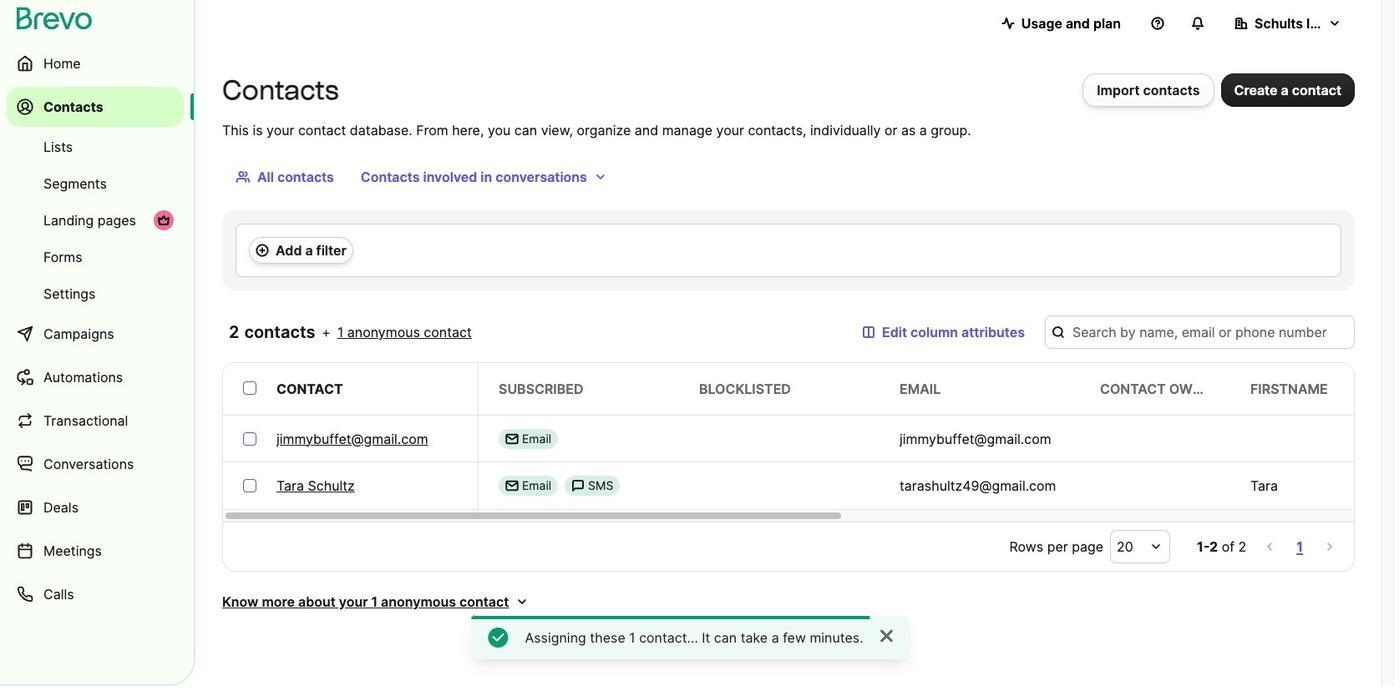 Task type: locate. For each thing, give the bounding box(es) containing it.
1 horizontal spatial tara
[[1251, 478, 1279, 495]]

contact
[[277, 381, 343, 398], [1101, 381, 1166, 398]]

0 horizontal spatial can
[[515, 122, 537, 139]]

1 right +
[[338, 324, 344, 341]]

email left left___c25ys image
[[522, 479, 552, 493]]

your right manage
[[717, 122, 744, 139]]

0 vertical spatial left___c25ys image
[[506, 432, 519, 446]]

0 vertical spatial email
[[522, 432, 552, 446]]

automations
[[43, 369, 123, 386]]

automations link
[[7, 358, 184, 398]]

1-2 of 2
[[1197, 539, 1247, 556]]

about
[[298, 594, 336, 611]]

can right it at the right of page
[[714, 630, 737, 647]]

rows per page
[[1010, 539, 1104, 556]]

1 vertical spatial left___c25ys image
[[506, 480, 519, 493]]

1 right of
[[1297, 539, 1304, 556]]

contacts
[[222, 74, 339, 106], [43, 99, 103, 115], [361, 169, 420, 186]]

contacts for import
[[1144, 82, 1200, 99]]

create a contact button
[[1221, 74, 1355, 107]]

owner
[[1170, 381, 1220, 398]]

0 horizontal spatial jimmybuffet@gmail.com
[[277, 431, 428, 447]]

0 vertical spatial anonymous
[[347, 324, 420, 341]]

deals
[[43, 500, 79, 516]]

contacts up lists
[[43, 99, 103, 115]]

anonymous inside 2 contacts + 1 anonymous contact
[[347, 324, 420, 341]]

contact down +
[[277, 381, 343, 398]]

calls
[[43, 587, 74, 603]]

individually
[[811, 122, 881, 139]]

manage
[[662, 122, 713, 139]]

contacts right the all
[[277, 169, 334, 186]]

page
[[1072, 539, 1104, 556]]

0 horizontal spatial 2
[[229, 323, 240, 343]]

contacts inside button
[[277, 169, 334, 186]]

schults inc button
[[1222, 7, 1355, 40]]

jimmybuffet@gmail.com
[[277, 431, 428, 447], [900, 431, 1052, 447]]

schults inc
[[1255, 15, 1326, 32]]

1 left___c25ys image from the top
[[506, 432, 519, 446]]

settings
[[43, 286, 96, 302]]

1 jimmybuffet@gmail.com from the left
[[277, 431, 428, 447]]

1 horizontal spatial and
[[1066, 15, 1090, 32]]

your right "is"
[[267, 122, 295, 139]]

left___c25ys image for jimmybuffet@gmail.com
[[506, 432, 519, 446]]

conversations link
[[7, 445, 184, 485]]

assigning
[[525, 630, 586, 647]]

1 contact from the left
[[277, 381, 343, 398]]

meetings link
[[7, 531, 184, 572]]

email
[[900, 381, 941, 398]]

contact for contact owner
[[1101, 381, 1166, 398]]

campaigns link
[[7, 314, 184, 354]]

schultz
[[308, 478, 355, 495]]

edit
[[882, 324, 908, 341]]

a left few at right
[[772, 630, 779, 647]]

and left plan
[[1066, 15, 1090, 32]]

contacts for all
[[277, 169, 334, 186]]

group.
[[931, 122, 972, 139]]

take
[[741, 630, 768, 647]]

1 horizontal spatial can
[[714, 630, 737, 647]]

contacts inside button
[[361, 169, 420, 186]]

jimmybuffet@gmail.com up the schultz
[[277, 431, 428, 447]]

your right about
[[339, 594, 368, 611]]

1 vertical spatial email
[[522, 479, 552, 493]]

0 horizontal spatial tara
[[277, 478, 304, 495]]

email
[[522, 432, 552, 446], [522, 479, 552, 493]]

pages
[[98, 212, 136, 229]]

1 email from the top
[[522, 432, 552, 446]]

2 contact from the left
[[1101, 381, 1166, 398]]

contacts left +
[[244, 323, 315, 343]]

1 tara from the left
[[277, 478, 304, 495]]

in
[[481, 169, 492, 186]]

2 email from the top
[[522, 479, 552, 493]]

1 vertical spatial can
[[714, 630, 737, 647]]

attributes
[[962, 324, 1025, 341]]

1 vertical spatial and
[[635, 122, 659, 139]]

firstname
[[1251, 381, 1328, 398]]

database.
[[350, 122, 413, 139]]

1 horizontal spatial contact
[[1101, 381, 1166, 398]]

a right create
[[1281, 82, 1289, 99]]

left___c25ys image
[[572, 480, 585, 493]]

left___c25ys image for tara schultz
[[506, 480, 519, 493]]

or
[[885, 122, 898, 139]]

all contacts
[[257, 169, 334, 186]]

1 horizontal spatial your
[[339, 594, 368, 611]]

1 horizontal spatial 2
[[1210, 539, 1218, 556]]

contacts right import
[[1144, 82, 1200, 99]]

0 vertical spatial contacts
[[1144, 82, 1200, 99]]

left___c25ys image left left___c25ys image
[[506, 480, 519, 493]]

anonymous
[[347, 324, 420, 341], [381, 594, 456, 611]]

1 anonymous contact link
[[338, 323, 472, 343]]

as
[[902, 122, 916, 139]]

forms
[[43, 249, 82, 266]]

2 horizontal spatial contacts
[[361, 169, 420, 186]]

left___c25ys image down subscribed
[[506, 432, 519, 446]]

filter
[[316, 242, 347, 259]]

2 contacts + 1 anonymous contact
[[229, 323, 472, 343]]

1
[[338, 324, 344, 341], [1297, 539, 1304, 556], [371, 594, 378, 611], [629, 630, 636, 647]]

0 horizontal spatial and
[[635, 122, 659, 139]]

contacts inside button
[[1144, 82, 1200, 99]]

left___c25ys image
[[506, 432, 519, 446], [506, 480, 519, 493]]

subscribed
[[499, 381, 584, 398]]

contact left owner
[[1101, 381, 1166, 398]]

contacts up "is"
[[222, 74, 339, 106]]

0 vertical spatial can
[[515, 122, 537, 139]]

tara
[[277, 478, 304, 495], [1251, 478, 1279, 495]]

1-
[[1197, 539, 1210, 556]]

a right add
[[305, 242, 313, 259]]

tara for tara
[[1251, 478, 1279, 495]]

sms
[[588, 479, 614, 493]]

0 horizontal spatial contact
[[277, 381, 343, 398]]

and inside "button"
[[1066, 15, 1090, 32]]

2 jimmybuffet@gmail.com from the left
[[900, 431, 1052, 447]]

and left manage
[[635, 122, 659, 139]]

is
[[253, 122, 263, 139]]

it
[[702, 630, 711, 647]]

contact...
[[639, 630, 698, 647]]

+
[[322, 324, 331, 341]]

and
[[1066, 15, 1090, 32], [635, 122, 659, 139]]

segments
[[43, 175, 107, 192]]

0 vertical spatial and
[[1066, 15, 1090, 32]]

assigning these 1 contact... it can take a few minutes.
[[525, 630, 864, 647]]

2
[[229, 323, 240, 343], [1210, 539, 1218, 556], [1239, 539, 1247, 556]]

1 vertical spatial contacts
[[277, 169, 334, 186]]

email for tara schultz
[[522, 479, 552, 493]]

your
[[267, 122, 295, 139], [717, 122, 744, 139], [339, 594, 368, 611]]

contacts down the 'database.'
[[361, 169, 420, 186]]

here,
[[452, 122, 484, 139]]

a
[[1281, 82, 1289, 99], [920, 122, 927, 139], [305, 242, 313, 259], [772, 630, 779, 647]]

2 left___c25ys image from the top
[[506, 480, 519, 493]]

can right the you
[[515, 122, 537, 139]]

jimmybuffet@gmail.com up the tarashultz49@gmail.com
[[900, 431, 1052, 447]]

2 tara from the left
[[1251, 478, 1279, 495]]

email down subscribed
[[522, 432, 552, 446]]

contact inside button
[[1292, 82, 1342, 99]]

can
[[515, 122, 537, 139], [714, 630, 737, 647]]

2 vertical spatial contacts
[[244, 323, 315, 343]]

1 horizontal spatial jimmybuffet@gmail.com
[[900, 431, 1052, 447]]



Task type: describe. For each thing, give the bounding box(es) containing it.
column
[[911, 324, 959, 341]]

transactional
[[43, 413, 128, 430]]

import
[[1097, 82, 1140, 99]]

forms link
[[7, 241, 184, 274]]

usage
[[1022, 15, 1063, 32]]

import contacts button
[[1083, 74, 1215, 107]]

know more about your 1 anonymous contact link
[[222, 592, 529, 613]]

lists link
[[7, 130, 184, 164]]

from
[[416, 122, 448, 139]]

know more about your 1 anonymous contact
[[222, 594, 509, 611]]

1 horizontal spatial contacts
[[222, 74, 339, 106]]

per
[[1048, 539, 1069, 556]]

1 vertical spatial anonymous
[[381, 594, 456, 611]]

home link
[[7, 43, 184, 84]]

landing pages link
[[7, 204, 184, 237]]

these
[[590, 630, 626, 647]]

settings link
[[7, 277, 184, 311]]

tara schultz link
[[277, 476, 355, 496]]

plan
[[1094, 15, 1121, 32]]

this
[[222, 122, 249, 139]]

create
[[1235, 82, 1278, 99]]

you
[[488, 122, 511, 139]]

contacts involved in conversations button
[[347, 160, 621, 194]]

home
[[43, 55, 81, 72]]

rows
[[1010, 539, 1044, 556]]

Search by name, email or phone number search field
[[1045, 316, 1355, 349]]

20
[[1117, 539, 1134, 556]]

organize
[[577, 122, 631, 139]]

create a contact
[[1235, 82, 1342, 99]]

a inside button
[[305, 242, 313, 259]]

landing
[[43, 212, 94, 229]]

usage and plan
[[1022, 15, 1121, 32]]

2 horizontal spatial your
[[717, 122, 744, 139]]

add a filter
[[276, 242, 347, 259]]

a right as
[[920, 122, 927, 139]]

1 inside button
[[1297, 539, 1304, 556]]

conversations
[[496, 169, 587, 186]]

tara schultz
[[277, 478, 355, 495]]

tarashultz49@gmail.com
[[900, 478, 1057, 495]]

few
[[783, 630, 806, 647]]

blocklisted
[[699, 381, 791, 398]]

know
[[222, 594, 259, 611]]

contact inside 2 contacts + 1 anonymous contact
[[424, 324, 472, 341]]

left___rvooi image
[[157, 214, 170, 227]]

1 inside 2 contacts + 1 anonymous contact
[[338, 324, 344, 341]]

edit column attributes
[[882, 324, 1025, 341]]

view,
[[541, 122, 573, 139]]

of
[[1222, 539, 1235, 556]]

campaigns
[[43, 326, 114, 343]]

1 right about
[[371, 594, 378, 611]]

more
[[262, 594, 295, 611]]

minutes.
[[810, 630, 864, 647]]

conversations
[[43, 456, 134, 473]]

usage and plan button
[[988, 7, 1135, 40]]

20 button
[[1111, 531, 1171, 564]]

landing pages
[[43, 212, 136, 229]]

deals link
[[7, 488, 184, 528]]

all
[[257, 169, 274, 186]]

contacts,
[[748, 122, 807, 139]]

segments link
[[7, 167, 184, 201]]

contact owner
[[1101, 381, 1220, 398]]

tara for tara schultz
[[277, 478, 304, 495]]

notification timer progress bar
[[472, 617, 869, 620]]

a inside button
[[1281, 82, 1289, 99]]

import contacts
[[1097, 82, 1200, 99]]

contacts for 2
[[244, 323, 315, 343]]

email for jimmybuffet@gmail.com
[[522, 432, 552, 446]]

lists
[[43, 139, 73, 155]]

contact for contact
[[277, 381, 343, 398]]

0 horizontal spatial your
[[267, 122, 295, 139]]

calls link
[[7, 575, 184, 615]]

0 horizontal spatial contacts
[[43, 99, 103, 115]]

2 horizontal spatial 2
[[1239, 539, 1247, 556]]

meetings
[[43, 543, 102, 560]]

edit column attributes button
[[849, 316, 1039, 349]]

1 right "these"
[[629, 630, 636, 647]]

transactional link
[[7, 401, 184, 441]]

involved
[[423, 169, 477, 186]]

this is your contact database. from here, you can view, organize and manage your contacts, individually or as a group.
[[222, 122, 972, 139]]

contacts involved in conversations
[[361, 169, 587, 186]]

schults
[[1255, 15, 1304, 32]]

add
[[276, 242, 302, 259]]

jimmybuffet@gmail.com link
[[277, 429, 428, 449]]

contacts link
[[7, 87, 184, 127]]

1 button
[[1294, 536, 1307, 559]]



Task type: vqa. For each thing, say whether or not it's contained in the screenshot.
the left "jimmybuffet@gmail.com"
yes



